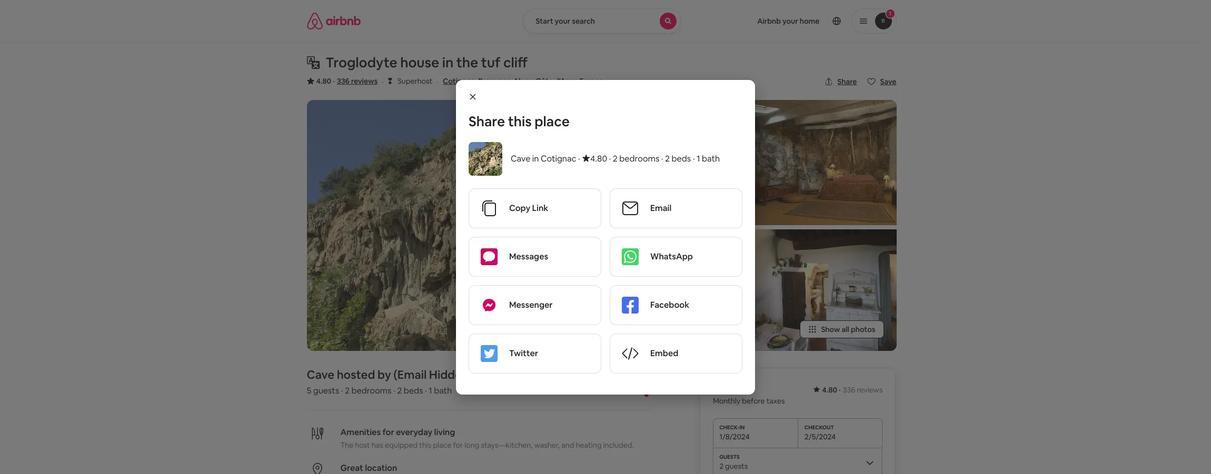 Task type: vqa. For each thing, say whether or not it's contained in the screenshot.
$2,181 button
no



Task type: describe. For each thing, give the bounding box(es) containing it.
and
[[561, 441, 574, 450]]

amenities
[[340, 427, 381, 438]]

1 vertical spatial 4.80 · 336 reviews
[[822, 385, 883, 395]]

house
[[400, 54, 439, 72]]

twitter
[[509, 348, 538, 359]]

󰀃
[[388, 76, 392, 86]]

troglodyte house in the tuf cliff
[[326, 54, 528, 72]]

bedrooms inside the cave hosted by (email hidden by airbnb) 5 guests · 2 bedrooms · 2 beds · 1 bath
[[351, 385, 392, 396]]

cave for hosted
[[307, 367, 334, 382]]

facebook
[[650, 299, 689, 310]]

show
[[821, 325, 840, 334]]

automatically translated title: troglodyte house in the tuf cliff image
[[307, 56, 319, 69]]

location
[[365, 463, 397, 474]]

by
[[378, 367, 391, 382]]

whatsapp link
[[610, 237, 742, 276]]

share this place
[[469, 112, 570, 130]]

beds inside the cave hosted by (email hidden by airbnb) 5 guests · 2 bedrooms · 2 beds · 1 bath
[[404, 385, 423, 396]]

start your search
[[536, 16, 595, 26]]

copy link button
[[469, 189, 601, 228]]

troglodyte
[[326, 54, 397, 72]]

share for share this place
[[469, 112, 505, 130]]

copy
[[509, 202, 530, 214]]

bedrooms inside share 'dialog'
[[619, 153, 659, 164]]

cave for in
[[511, 153, 530, 164]]

0 vertical spatial reviews
[[351, 76, 378, 86]]

your
[[555, 16, 570, 26]]

· cotignac, provence-alpes-côte d'azur, france
[[437, 76, 603, 87]]

★4.80
[[582, 153, 607, 164]]

cotignac,
[[443, 76, 477, 86]]

messenger link
[[469, 286, 601, 325]]

hosted
[[337, 367, 375, 382]]

included.
[[603, 441, 634, 450]]

alpes-
[[513, 76, 536, 86]]

messages
[[509, 251, 548, 262]]

maison dans la falaise image
[[606, 230, 749, 351]]

france
[[579, 76, 603, 86]]

guests
[[313, 385, 339, 396]]

photos
[[851, 325, 876, 334]]

host
[[355, 441, 370, 450]]

amenities for everyday living the host has equipped this place for long stays—kitchen, washer, and heating included.
[[340, 427, 634, 450]]

monthly
[[713, 396, 741, 406]]

this inside amenities for everyday living the host has equipped this place for long stays—kitchen, washer, and heating included.
[[419, 441, 431, 450]]

washer,
[[534, 441, 560, 450]]

this inside share 'dialog'
[[508, 112, 532, 130]]

living
[[434, 427, 455, 438]]

2 down (email
[[397, 385, 402, 396]]

cave hosted by (email hidden by airbnb) 5 guests · 2 bedrooms · 2 beds · 1 bath
[[307, 367, 528, 396]]

1 horizontal spatial for
[[453, 441, 463, 450]]

bath inside the cave hosted by (email hidden by airbnb) 5 guests · 2 bedrooms · 2 beds · 1 bath
[[434, 385, 452, 396]]

twitter link
[[469, 334, 601, 373]]

email
[[650, 202, 672, 214]]

stays—kitchen,
[[481, 441, 533, 450]]

before
[[742, 396, 765, 406]]

start
[[536, 16, 553, 26]]

d'azur,
[[554, 76, 578, 86]]

1/8/2024
[[719, 432, 750, 442]]

link
[[532, 202, 548, 214]]

cave in cotignac · ★4.80 · 2 bedrooms · 2 beds · 1 bath
[[511, 153, 720, 164]]

2 down hosted at the left bottom of the page
[[345, 385, 350, 396]]

cotignac, provence-alpes-côte d'azur, france button
[[443, 75, 603, 87]]

equipped
[[385, 441, 418, 450]]

superhost
[[398, 76, 433, 86]]

0 vertical spatial 336
[[337, 76, 350, 86]]

façade de la troglodyte image
[[606, 100, 749, 226]]

share for share
[[837, 77, 857, 86]]



Task type: locate. For each thing, give the bounding box(es) containing it.
facebook link
[[610, 286, 742, 325]]

bedrooms down by
[[351, 385, 392, 396]]

share inside 'dialog'
[[469, 112, 505, 130]]

2 right ★4.80
[[613, 153, 618, 164]]

0 vertical spatial place
[[535, 112, 570, 130]]

1 vertical spatial reviews
[[857, 385, 883, 395]]

la falaise de tuff où se trouve la maison troglodyte image
[[307, 100, 602, 351]]

chambre 2ème étage image
[[753, 100, 897, 226]]

0 vertical spatial 4.80 · 336 reviews
[[316, 76, 378, 86]]

0 horizontal spatial 4.80 · 336 reviews
[[316, 76, 378, 86]]

$4,357
[[713, 381, 749, 396]]

share left save button
[[837, 77, 857, 86]]

in left the cotignac
[[532, 153, 539, 164]]

0 horizontal spatial beds
[[404, 385, 423, 396]]

this
[[508, 112, 532, 130], [419, 441, 431, 450]]

0 horizontal spatial this
[[419, 441, 431, 450]]

tuf
[[481, 54, 500, 72]]

1 horizontal spatial this
[[508, 112, 532, 130]]

this down · cotignac, provence-alpes-côte d'azur, france
[[508, 112, 532, 130]]

great
[[340, 463, 363, 474]]

all
[[842, 325, 849, 334]]

0 vertical spatial share
[[837, 77, 857, 86]]

1 vertical spatial 1
[[429, 385, 432, 396]]

messenger
[[509, 299, 553, 310]]

show all photos button
[[800, 320, 884, 338]]

copy link
[[509, 202, 548, 214]]

1
[[697, 153, 700, 164], [429, 385, 432, 396]]

0 vertical spatial for
[[383, 427, 394, 438]]

share inside button
[[837, 77, 857, 86]]

cuisine image
[[753, 230, 897, 351]]

1 vertical spatial bedrooms
[[351, 385, 392, 396]]

1 horizontal spatial 1
[[697, 153, 700, 164]]

1 inside the cave hosted by (email hidden by airbnb) 5 guests · 2 bedrooms · 2 beds · 1 bath
[[429, 385, 432, 396]]

share
[[837, 77, 857, 86], [469, 112, 505, 130]]

4.80 up 2/5/2024
[[822, 385, 837, 395]]

cave up guests
[[307, 367, 334, 382]]

·
[[333, 76, 335, 86], [382, 76, 384, 87], [437, 76, 439, 87], [578, 153, 580, 164], [609, 153, 611, 164], [661, 153, 663, 164], [693, 153, 695, 164], [341, 385, 343, 396], [393, 385, 395, 396], [425, 385, 427, 396], [839, 385, 841, 395]]

0 vertical spatial this
[[508, 112, 532, 130]]

share dialog
[[456, 80, 755, 395]]

1 horizontal spatial reviews
[[857, 385, 883, 395]]

long
[[465, 441, 479, 450]]

1 horizontal spatial 4.80 · 336 reviews
[[822, 385, 883, 395]]

in left the
[[442, 54, 454, 72]]

1 horizontal spatial bath
[[702, 153, 720, 164]]

4.80 · 336 reviews
[[316, 76, 378, 86], [822, 385, 883, 395]]

(email hidden by airbnb) is a superhost. learn more about (email hidden by airbnb). image
[[621, 368, 651, 397], [621, 368, 651, 397]]

1 vertical spatial in
[[532, 153, 539, 164]]

1 horizontal spatial 336
[[843, 385, 855, 395]]

0 vertical spatial bath
[[702, 153, 720, 164]]

search
[[572, 16, 595, 26]]

2 up email
[[665, 153, 670, 164]]

embed
[[650, 348, 679, 359]]

Start your search search field
[[523, 8, 681, 34]]

1 vertical spatial for
[[453, 441, 463, 450]]

beds down (email
[[404, 385, 423, 396]]

has
[[372, 441, 383, 450]]

1 vertical spatial cave
[[307, 367, 334, 382]]

0 horizontal spatial in
[[442, 54, 454, 72]]

in inside share 'dialog'
[[532, 153, 539, 164]]

0 horizontal spatial reviews
[[351, 76, 378, 86]]

the
[[340, 441, 353, 450]]

provence-
[[478, 76, 513, 86]]

whatsapp
[[650, 251, 693, 262]]

cave inside the cave hosted by (email hidden by airbnb) 5 guests · 2 bedrooms · 2 beds · 1 bath
[[307, 367, 334, 382]]

1 horizontal spatial share
[[837, 77, 857, 86]]

4.80
[[316, 76, 331, 86], [822, 385, 837, 395]]

beds up email link
[[672, 153, 691, 164]]

email link
[[610, 189, 742, 228]]

bath
[[702, 153, 720, 164], [434, 385, 452, 396]]

0 vertical spatial bedrooms
[[619, 153, 659, 164]]

beds inside share 'dialog'
[[672, 153, 691, 164]]

1 horizontal spatial cave
[[511, 153, 530, 164]]

reviews
[[351, 76, 378, 86], [857, 385, 883, 395]]

place
[[535, 112, 570, 130], [433, 441, 452, 450]]

save
[[880, 77, 897, 86]]

show all photos
[[821, 325, 876, 334]]

0 vertical spatial 4.80
[[316, 76, 331, 86]]

côte
[[536, 76, 553, 86]]

start your search button
[[523, 8, 681, 34]]

share down "provence-"
[[469, 112, 505, 130]]

$4,357 monthly before taxes
[[713, 381, 785, 406]]

4.80 down automatically translated title: troglodyte house in the tuf cliff image
[[316, 76, 331, 86]]

336
[[337, 76, 350, 86], [843, 385, 855, 395]]

1 vertical spatial bath
[[434, 385, 452, 396]]

0 horizontal spatial bedrooms
[[351, 385, 392, 396]]

taxes
[[767, 396, 785, 406]]

0 horizontal spatial for
[[383, 427, 394, 438]]

0 horizontal spatial 1
[[429, 385, 432, 396]]

1 vertical spatial 4.80
[[822, 385, 837, 395]]

place inside amenities for everyday living the host has equipped this place for long stays—kitchen, washer, and heating included.
[[433, 441, 452, 450]]

336 reviews button
[[337, 76, 378, 86]]

1 vertical spatial share
[[469, 112, 505, 130]]

0 vertical spatial 1
[[697, 153, 700, 164]]

share button
[[821, 73, 861, 91]]

0 horizontal spatial place
[[433, 441, 452, 450]]

1 vertical spatial beds
[[404, 385, 423, 396]]

place up the cotignac
[[535, 112, 570, 130]]

place down the living
[[433, 441, 452, 450]]

0 horizontal spatial cave
[[307, 367, 334, 382]]

cave down the "share this place"
[[511, 153, 530, 164]]

cliff
[[503, 54, 528, 72]]

1 inside share 'dialog'
[[697, 153, 700, 164]]

embed button
[[610, 334, 742, 373]]

bedrooms right ★4.80
[[619, 153, 659, 164]]

1 horizontal spatial place
[[535, 112, 570, 130]]

1 horizontal spatial in
[[532, 153, 539, 164]]

for left long
[[453, 441, 463, 450]]

the
[[456, 54, 478, 72]]

0 vertical spatial beds
[[672, 153, 691, 164]]

great location
[[340, 463, 397, 474]]

5
[[307, 385, 311, 396]]

heating
[[576, 441, 602, 450]]

cotignac
[[541, 153, 576, 164]]

save button
[[863, 73, 901, 91]]

1 horizontal spatial bedrooms
[[619, 153, 659, 164]]

cave inside share 'dialog'
[[511, 153, 530, 164]]

in
[[442, 54, 454, 72], [532, 153, 539, 164]]

hidden
[[429, 367, 469, 382]]

1 horizontal spatial beds
[[672, 153, 691, 164]]

0 horizontal spatial 336
[[337, 76, 350, 86]]

messages link
[[469, 237, 601, 276]]

2
[[613, 153, 618, 164], [665, 153, 670, 164], [345, 385, 350, 396], [397, 385, 402, 396]]

everyday
[[396, 427, 432, 438]]

profile element
[[693, 0, 897, 42]]

for
[[383, 427, 394, 438], [453, 441, 463, 450]]

0 horizontal spatial 4.80
[[316, 76, 331, 86]]

(email
[[394, 367, 427, 382]]

0 horizontal spatial share
[[469, 112, 505, 130]]

by airbnb)
[[471, 367, 528, 382]]

1 vertical spatial place
[[433, 441, 452, 450]]

2/5/2024
[[805, 432, 836, 442]]

1 vertical spatial 336
[[843, 385, 855, 395]]

place inside share 'dialog'
[[535, 112, 570, 130]]

0 vertical spatial in
[[442, 54, 454, 72]]

this down everyday
[[419, 441, 431, 450]]

bath inside share 'dialog'
[[702, 153, 720, 164]]

0 horizontal spatial bath
[[434, 385, 452, 396]]

for up has
[[383, 427, 394, 438]]

cave
[[511, 153, 530, 164], [307, 367, 334, 382]]

1 vertical spatial this
[[419, 441, 431, 450]]

bedrooms
[[619, 153, 659, 164], [351, 385, 392, 396]]

1 horizontal spatial 4.80
[[822, 385, 837, 395]]

beds
[[672, 153, 691, 164], [404, 385, 423, 396]]

0 vertical spatial cave
[[511, 153, 530, 164]]



